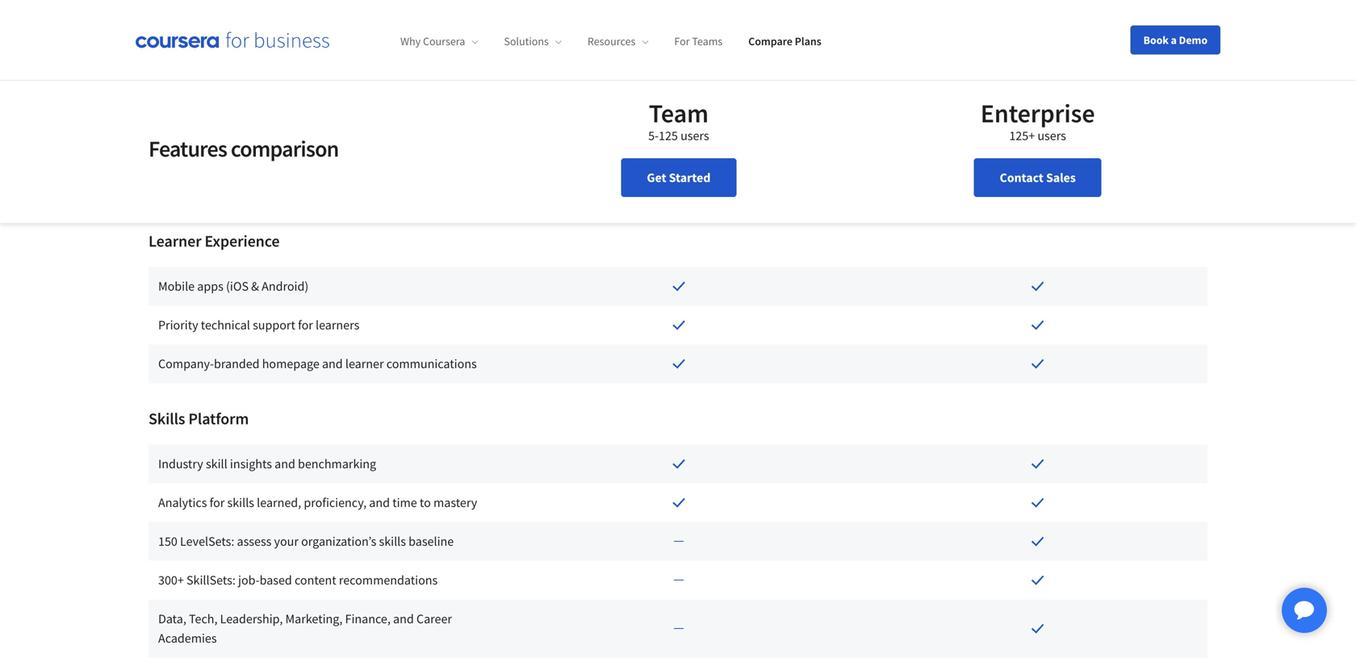 Task type: vqa. For each thing, say whether or not it's contained in the screenshot.
can
no



Task type: describe. For each thing, give the bounding box(es) containing it.
career
[[417, 611, 452, 627]]

languages
[[356, 178, 411, 194]]

enterprise
[[981, 97, 1095, 129]]

learner
[[346, 356, 384, 372]]

solutions
[[504, 34, 549, 49]]

apps
[[197, 278, 224, 294]]

book a demo button
[[1131, 25, 1221, 55]]

catalog
[[158, 81, 199, 97]]

platform
[[188, 409, 249, 429]]

and left learner
[[322, 356, 343, 372]]

tech,
[[189, 611, 218, 627]]

team
[[649, 97, 709, 129]]

verified
[[158, 42, 199, 59]]

get
[[647, 170, 667, 186]]

why coursera
[[401, 34, 465, 49]]

assess
[[237, 533, 272, 550]]

finance,
[[345, 611, 391, 627]]

contact sales
[[1000, 170, 1076, 186]]

started
[[669, 170, 711, 186]]

data,
[[158, 611, 186, 627]]

industry skill insights and benchmarking
[[158, 456, 376, 472]]

popular
[[244, 178, 287, 194]]

priority technical support for learners
[[158, 317, 360, 333]]

users inside enterprise 125+ users
[[1038, 128, 1067, 144]]

150 levelsets: assess your organization's skills baseline
[[158, 533, 454, 550]]

skill
[[206, 456, 227, 472]]

catalog of 3,300+ hands-on guided projects
[[158, 81, 392, 97]]

(ios
[[226, 278, 249, 294]]

users inside team 5-125 users
[[681, 128, 710, 144]]

and inside data, tech, leadership, marketing, finance, and career academies
[[393, 611, 414, 627]]

0 vertical spatial certificates
[[202, 42, 263, 59]]

teams
[[692, 34, 723, 49]]

android)
[[262, 278, 309, 294]]

learned,
[[257, 495, 301, 511]]

of
[[202, 81, 213, 97]]

get started link
[[621, 158, 737, 197]]

branded
[[214, 356, 260, 372]]

company-branded homepage and learner communications
[[158, 356, 477, 372]]

contact
[[1000, 170, 1044, 186]]

compare plans link
[[749, 34, 822, 49]]

mastery
[[434, 495, 477, 511]]

leadership,
[[220, 611, 283, 627]]

resources link
[[588, 34, 649, 49]]

for teams link
[[675, 34, 723, 49]]

verified certificates upon course completion
[[158, 42, 396, 59]]

contact sales link
[[974, 158, 1102, 197]]

4,000+ courses with 55+ professional certificates fully translated in 17 popular non-english languages
[[158, 159, 444, 194]]

comparison
[[231, 134, 339, 163]]

on
[[291, 81, 305, 97]]

125
[[659, 128, 678, 144]]

based
[[260, 572, 292, 588]]

time
[[393, 495, 417, 511]]

get started
[[647, 170, 711, 186]]

job-
[[238, 572, 260, 588]]

features
[[149, 134, 227, 163]]

5-
[[649, 128, 659, 144]]

fully
[[421, 159, 444, 175]]

benchmarking
[[298, 456, 376, 472]]

resources
[[588, 34, 636, 49]]

to
[[420, 495, 431, 511]]

guided
[[307, 81, 346, 97]]

coursera
[[423, 34, 465, 49]]

a
[[1171, 33, 1177, 47]]

book a demo
[[1144, 33, 1208, 47]]

proficiency,
[[304, 495, 367, 511]]

plans
[[795, 34, 822, 49]]



Task type: locate. For each thing, give the bounding box(es) containing it.
certificates
[[202, 42, 263, 59], [358, 159, 418, 175]]

in
[[216, 178, 226, 194]]

projects
[[349, 81, 392, 97]]

support
[[253, 317, 295, 333]]

why
[[401, 34, 421, 49]]

1 users from the left
[[681, 128, 710, 144]]

for
[[298, 317, 313, 333], [210, 495, 225, 511]]

baseline
[[409, 533, 454, 550]]

organization's
[[301, 533, 377, 550]]

course
[[296, 42, 332, 59]]

and right insights
[[275, 456, 295, 472]]

industry
[[158, 456, 203, 472]]

mobile
[[158, 278, 195, 294]]

1 horizontal spatial certificates
[[358, 159, 418, 175]]

150
[[158, 533, 178, 550]]

for right support at the left
[[298, 317, 313, 333]]

users
[[681, 128, 710, 144], [1038, 128, 1067, 144]]

your
[[274, 533, 299, 550]]

for
[[675, 34, 690, 49]]

users right 125
[[681, 128, 710, 144]]

certificates up 3,300+
[[202, 42, 263, 59]]

homepage
[[262, 356, 320, 372]]

completion
[[335, 42, 396, 59]]

300+ skillsets: job-based content recommendations
[[158, 572, 438, 588]]

technical
[[201, 317, 250, 333]]

solutions link
[[504, 34, 562, 49]]

&
[[251, 278, 259, 294]]

skills platform
[[149, 409, 249, 429]]

1 horizontal spatial users
[[1038, 128, 1067, 144]]

book
[[1144, 33, 1169, 47]]

for teams
[[675, 34, 723, 49]]

with
[[240, 159, 264, 175]]

learners
[[316, 317, 360, 333]]

levelsets:
[[180, 533, 234, 550]]

english
[[314, 178, 354, 194]]

non-
[[289, 178, 314, 194]]

1 vertical spatial certificates
[[358, 159, 418, 175]]

0 vertical spatial skills
[[227, 495, 254, 511]]

academies
[[158, 630, 217, 646]]

0 horizontal spatial for
[[210, 495, 225, 511]]

0 horizontal spatial users
[[681, 128, 710, 144]]

125+
[[1010, 128, 1035, 144]]

compare
[[749, 34, 793, 49]]

users right the 125+
[[1038, 128, 1067, 144]]

professional
[[288, 159, 355, 175]]

for right analytics
[[210, 495, 225, 511]]

priority
[[158, 317, 198, 333]]

0 horizontal spatial skills
[[227, 495, 254, 511]]

hands-
[[253, 81, 291, 97]]

insights
[[230, 456, 272, 472]]

communications
[[387, 356, 477, 372]]

analytics
[[158, 495, 207, 511]]

skills left learned, on the left bottom of the page
[[227, 495, 254, 511]]

experience
[[205, 231, 280, 251]]

and left time
[[369, 495, 390, 511]]

and left "career"
[[393, 611, 414, 627]]

compare plans
[[749, 34, 822, 49]]

content
[[295, 572, 336, 588]]

analytics for skills learned, proficiency, and time to mastery
[[158, 495, 477, 511]]

certificates inside "4,000+ courses with 55+ professional certificates fully translated in 17 popular non-english languages"
[[358, 159, 418, 175]]

skillsets:
[[187, 572, 236, 588]]

skills left baseline
[[379, 533, 406, 550]]

coursera for business image
[[136, 32, 329, 48]]

translated
[[158, 178, 213, 194]]

17
[[229, 178, 241, 194]]

sales
[[1047, 170, 1076, 186]]

3,300+
[[215, 81, 251, 97]]

mobile apps (ios & android)
[[158, 278, 309, 294]]

learner experience
[[149, 231, 280, 251]]

0 horizontal spatial certificates
[[202, 42, 263, 59]]

courses
[[196, 159, 238, 175]]

data, tech, leadership, marketing, finance, and career academies
[[158, 611, 452, 646]]

enterprise 125+ users
[[981, 97, 1095, 144]]

demo
[[1179, 33, 1208, 47]]

company-
[[158, 356, 214, 372]]

features comparison
[[149, 134, 339, 163]]

team 5-125 users
[[649, 97, 710, 144]]

learner
[[149, 231, 202, 251]]

1 horizontal spatial skills
[[379, 533, 406, 550]]

certificates up languages on the left
[[358, 159, 418, 175]]

0 vertical spatial for
[[298, 317, 313, 333]]

2 users from the left
[[1038, 128, 1067, 144]]

and
[[322, 356, 343, 372], [275, 456, 295, 472], [369, 495, 390, 511], [393, 611, 414, 627]]

1 vertical spatial for
[[210, 495, 225, 511]]

why coursera link
[[401, 34, 478, 49]]

upon
[[265, 42, 294, 59]]

1 horizontal spatial for
[[298, 317, 313, 333]]

1 vertical spatial skills
[[379, 533, 406, 550]]

marketing,
[[286, 611, 343, 627]]

skills
[[149, 409, 185, 429]]



